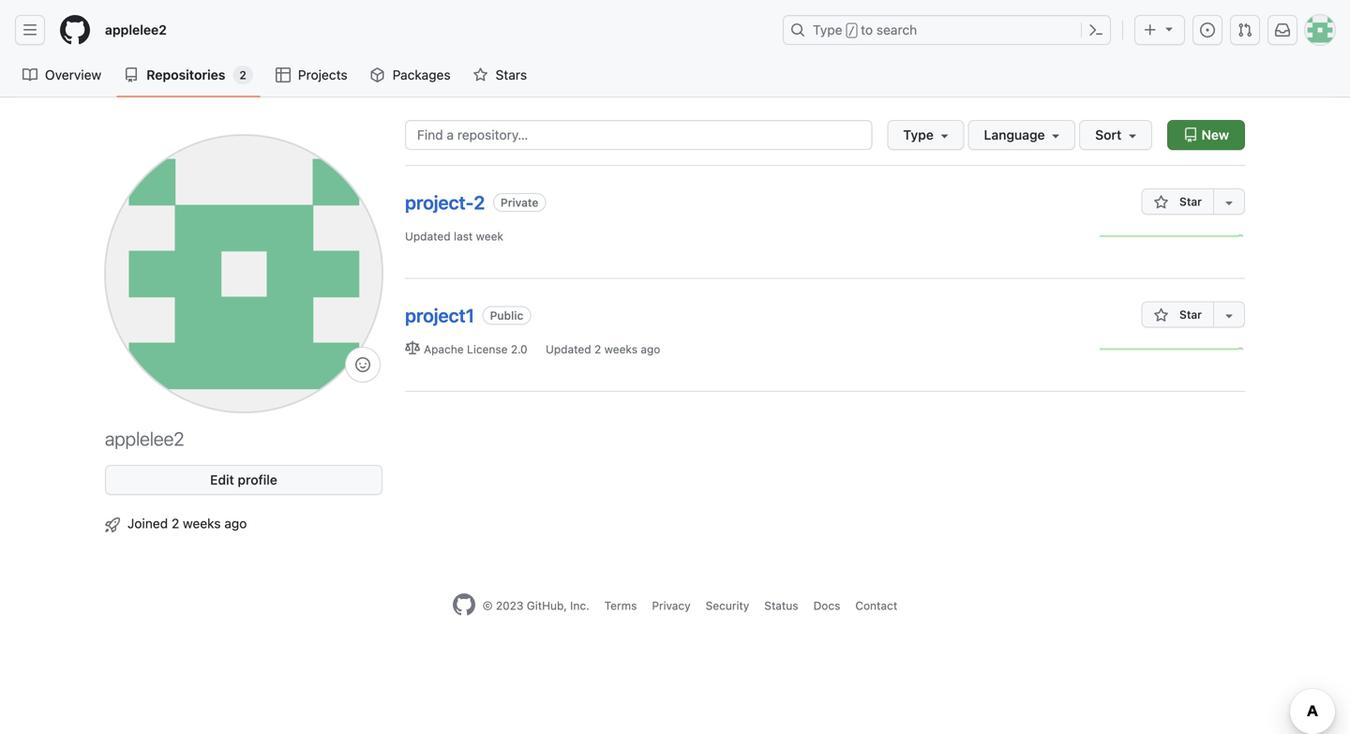 Task type: describe. For each thing, give the bounding box(es) containing it.
past year of activity image for project1
[[1100, 335, 1245, 363]]

new link
[[1167, 120, 1245, 150]]

last
[[454, 230, 473, 243]]

edit
[[210, 472, 234, 488]]

weeks for joined
[[183, 516, 221, 531]]

type / to search
[[813, 22, 917, 38]]

add this repository to a list image
[[1222, 308, 1237, 323]]

Repositories search field
[[405, 120, 1152, 150]]

rocket image
[[105, 518, 120, 533]]

joined 2 weeks ago
[[128, 516, 247, 531]]

2 applelee2 from the top
[[105, 428, 184, 450]]

notifications image
[[1275, 23, 1290, 38]]

inc.
[[570, 599, 589, 612]]

repositories
[[146, 67, 225, 83]]

edit profile
[[210, 472, 277, 488]]

apache license 2.0
[[424, 343, 531, 356]]

projects link
[[268, 61, 355, 89]]

project-2
[[405, 191, 485, 213]]

updated for updated 2 weeks ago
[[546, 343, 591, 356]]

2.0
[[511, 343, 528, 356]]

2 for updated 2 weeks ago
[[595, 343, 601, 356]]

license
[[467, 343, 508, 356]]

change your avatar image
[[105, 135, 383, 413]]

type for type
[[903, 127, 934, 143]]

/
[[848, 24, 855, 38]]

star button for project1
[[1142, 301, 1213, 328]]

git pull request image
[[1238, 23, 1253, 38]]

past year of activity image for project-2
[[1100, 222, 1245, 250]]

2 for project-2
[[474, 191, 485, 213]]

projects
[[298, 67, 348, 83]]

status
[[764, 599, 798, 612]]

star image for stars
[[473, 68, 488, 83]]

contact
[[856, 599, 898, 612]]

command palette image
[[1089, 23, 1104, 38]]

new
[[1198, 127, 1229, 143]]

type for type / to search
[[813, 22, 843, 38]]

0 horizontal spatial homepage image
[[60, 15, 90, 45]]

star for project1
[[1177, 308, 1202, 321]]

0 horizontal spatial repo image
[[124, 68, 139, 83]]

2 for joined 2 weeks ago
[[172, 516, 179, 531]]

github,
[[527, 599, 567, 612]]

docs
[[813, 599, 840, 612]]

docs link
[[813, 599, 840, 612]]

smiley image
[[355, 357, 370, 372]]

packages link
[[363, 61, 458, 89]]

© 2023 github, inc.
[[483, 599, 589, 612]]

updated 2 weeks ago
[[546, 343, 660, 356]]

private
[[501, 196, 539, 209]]

privacy link
[[652, 599, 691, 612]]

2 left table image
[[240, 68, 246, 82]]

project-2 link
[[405, 191, 485, 213]]

1 applelee2 from the top
[[105, 22, 167, 38]]

security
[[706, 599, 749, 612]]

edit profile button
[[105, 465, 383, 495]]

overview
[[45, 67, 101, 83]]



Task type: vqa. For each thing, say whether or not it's contained in the screenshot.
the Overview LINK
yes



Task type: locate. For each thing, give the bounding box(es) containing it.
past year of activity image
[[1100, 222, 1245, 250], [1100, 335, 1245, 363]]

star button
[[1142, 188, 1213, 215], [1142, 301, 1213, 328]]

project1
[[405, 304, 474, 326]]

star button left add this repository to a list icon
[[1142, 301, 1213, 328]]

2023
[[496, 599, 524, 612]]

terms link
[[604, 599, 637, 612]]

0 horizontal spatial weeks
[[183, 516, 221, 531]]

type button
[[887, 120, 964, 150]]

language
[[984, 127, 1045, 143]]

0 horizontal spatial star image
[[473, 68, 488, 83]]

applelee2
[[105, 22, 167, 38], [105, 428, 184, 450]]

star button for project-2
[[1142, 188, 1213, 215]]

1 horizontal spatial updated
[[546, 343, 591, 356]]

1 past year of activity element from the top
[[1100, 222, 1245, 253]]

weeks
[[604, 343, 638, 356], [183, 516, 221, 531]]

past year of activity element
[[1100, 222, 1245, 253], [1100, 335, 1245, 366]]

plus image
[[1143, 22, 1158, 37]]

1 vertical spatial star
[[1177, 308, 1202, 321]]

past year of activity element for project1
[[1100, 335, 1245, 366]]

overview link
[[15, 61, 109, 89]]

updated left the last
[[405, 230, 451, 243]]

©
[[483, 599, 493, 612]]

updated
[[405, 230, 451, 243], [546, 343, 591, 356]]

1 vertical spatial repo image
[[1183, 128, 1198, 143]]

1 horizontal spatial star image
[[1154, 195, 1169, 210]]

1 vertical spatial star image
[[1154, 195, 1169, 210]]

public
[[490, 309, 523, 322]]

past year of activity image down star icon
[[1100, 335, 1245, 363]]

star right star icon
[[1177, 308, 1202, 321]]

0 vertical spatial ago
[[641, 343, 660, 356]]

1 star button from the top
[[1142, 188, 1213, 215]]

0 vertical spatial type
[[813, 22, 843, 38]]

1 horizontal spatial type
[[903, 127, 934, 143]]

project1 link
[[405, 304, 474, 326]]

applelee2 link
[[98, 15, 174, 45]]

table image
[[276, 68, 291, 83]]

type
[[813, 22, 843, 38], [903, 127, 934, 143]]

1 vertical spatial homepage image
[[453, 594, 475, 616]]

0 horizontal spatial type
[[813, 22, 843, 38]]

weeks for updated
[[604, 343, 638, 356]]

book image
[[23, 68, 38, 83]]

star image left add this repository to a list image
[[1154, 195, 1169, 210]]

1 vertical spatial ago
[[224, 516, 247, 531]]

1 horizontal spatial repo image
[[1183, 128, 1198, 143]]

0 vertical spatial weeks
[[604, 343, 638, 356]]

1 horizontal spatial homepage image
[[453, 594, 475, 616]]

0 vertical spatial star image
[[473, 68, 488, 83]]

package image
[[370, 68, 385, 83]]

repo image down applelee2 link
[[124, 68, 139, 83]]

1 past year of activity image from the top
[[1100, 222, 1245, 250]]

1 horizontal spatial ago
[[641, 343, 660, 356]]

repo image
[[124, 68, 139, 83], [1183, 128, 1198, 143]]

past year of activity element down star icon
[[1100, 335, 1245, 366]]

triangle down image
[[1162, 21, 1177, 36]]

star image
[[473, 68, 488, 83], [1154, 195, 1169, 210]]

past year of activity element down add this repository to a list image
[[1100, 222, 1245, 253]]

stars link
[[466, 61, 535, 89]]

star
[[1177, 195, 1202, 208], [1177, 308, 1202, 321]]

star left add this repository to a list image
[[1177, 195, 1202, 208]]

star button left add this repository to a list image
[[1142, 188, 1213, 215]]

joined
[[128, 516, 168, 531]]

0 vertical spatial applelee2
[[105, 22, 167, 38]]

security link
[[706, 599, 749, 612]]

past year of activity element for project-2
[[1100, 222, 1245, 253]]

updated last week
[[405, 230, 503, 243]]

repo image right sort popup button on the top right of page
[[1183, 128, 1198, 143]]

0 vertical spatial past year of activity element
[[1100, 222, 1245, 253]]

2 star button from the top
[[1142, 301, 1213, 328]]

Find a repository… search field
[[405, 120, 872, 150]]

profile
[[238, 472, 277, 488]]

privacy
[[652, 599, 691, 612]]

1 vertical spatial past year of activity image
[[1100, 335, 1245, 363]]

2
[[240, 68, 246, 82], [474, 191, 485, 213], [595, 343, 601, 356], [172, 516, 179, 531]]

1 vertical spatial updated
[[546, 343, 591, 356]]

star image inside "link"
[[473, 68, 488, 83]]

homepage image left ©
[[453, 594, 475, 616]]

1 vertical spatial type
[[903, 127, 934, 143]]

2 star from the top
[[1177, 308, 1202, 321]]

search
[[877, 22, 917, 38]]

0 vertical spatial past year of activity image
[[1100, 222, 1245, 250]]

stars
[[496, 67, 527, 83]]

ago for joined 2 weeks ago
[[224, 516, 247, 531]]

0 horizontal spatial updated
[[405, 230, 451, 243]]

1 star from the top
[[1177, 195, 1202, 208]]

to
[[861, 22, 873, 38]]

law image
[[405, 341, 420, 356]]

0 horizontal spatial ago
[[224, 516, 247, 531]]

project-
[[405, 191, 474, 213]]

homepage image
[[60, 15, 90, 45], [453, 594, 475, 616]]

applelee2 up the joined
[[105, 428, 184, 450]]

star for project-2
[[1177, 195, 1202, 208]]

language button
[[968, 120, 1076, 150]]

ago for updated 2 weeks ago
[[641, 343, 660, 356]]

updated for updated last week
[[405, 230, 451, 243]]

0 vertical spatial homepage image
[[60, 15, 90, 45]]

1 vertical spatial star button
[[1142, 301, 1213, 328]]

1 vertical spatial applelee2
[[105, 428, 184, 450]]

issue opened image
[[1200, 23, 1215, 38]]

apache
[[424, 343, 464, 356]]

applelee2 up the repositories
[[105, 22, 167, 38]]

status link
[[764, 599, 798, 612]]

contact link
[[856, 599, 898, 612]]

1 horizontal spatial weeks
[[604, 343, 638, 356]]

packages
[[393, 67, 451, 83]]

ago
[[641, 343, 660, 356], [224, 516, 247, 531]]

0 vertical spatial star button
[[1142, 188, 1213, 215]]

2 up week
[[474, 191, 485, 213]]

repo image inside new link
[[1183, 128, 1198, 143]]

0 vertical spatial star
[[1177, 195, 1202, 208]]

terms
[[604, 599, 637, 612]]

2 past year of activity image from the top
[[1100, 335, 1245, 363]]

past year of activity image down add this repository to a list image
[[1100, 222, 1245, 250]]

star image left stars
[[473, 68, 488, 83]]

week
[[476, 230, 503, 243]]

1 vertical spatial past year of activity element
[[1100, 335, 1245, 366]]

2 right the joined
[[172, 516, 179, 531]]

star image
[[1154, 308, 1169, 323]]

star image for star
[[1154, 195, 1169, 210]]

type inside popup button
[[903, 127, 934, 143]]

0 vertical spatial updated
[[405, 230, 451, 243]]

2 past year of activity element from the top
[[1100, 335, 1245, 366]]

2 right 2.0
[[595, 343, 601, 356]]

0 vertical spatial repo image
[[124, 68, 139, 83]]

homepage image up overview
[[60, 15, 90, 45]]

add this repository to a list image
[[1222, 195, 1237, 210]]

sort
[[1095, 127, 1122, 143]]

sort button
[[1079, 120, 1152, 150]]

updated right 2.0
[[546, 343, 591, 356]]

1 vertical spatial weeks
[[183, 516, 221, 531]]



